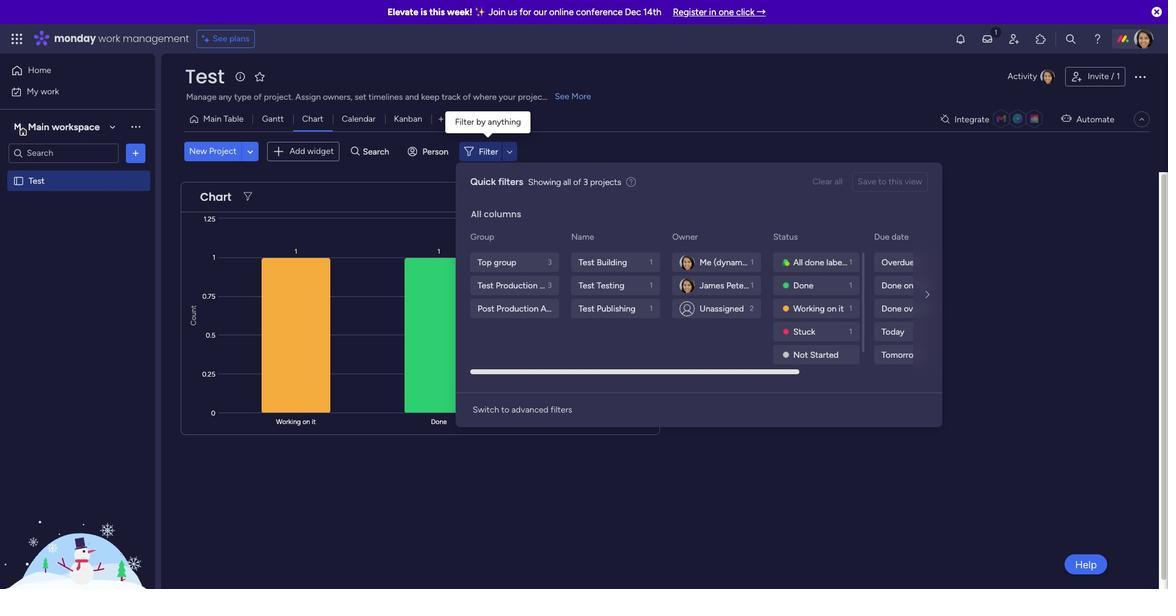 Task type: locate. For each thing, give the bounding box(es) containing it.
work for my
[[41, 86, 59, 96]]

it
[[839, 303, 844, 314]]

keep
[[421, 92, 440, 102]]

to right the save
[[879, 177, 887, 187]]

workspace image
[[12, 120, 24, 134]]

filter left arrow down "icon"
[[479, 147, 498, 157]]

0 vertical spatial chart
[[302, 114, 324, 124]]

our
[[534, 7, 547, 18]]

lottie animation element
[[0, 466, 155, 589]]

to right switch
[[501, 405, 510, 415]]

0 horizontal spatial work
[[41, 86, 59, 96]]

filters right quick
[[498, 176, 524, 187]]

see more
[[555, 91, 591, 102]]

activity
[[1008, 71, 1038, 82]]

on inside the due date group
[[904, 280, 914, 291]]

on left time
[[904, 280, 914, 291]]

assign
[[295, 92, 321, 102]]

angle down image
[[247, 147, 253, 156]]

0 horizontal spatial main
[[28, 121, 49, 132]]

1
[[1117, 71, 1121, 82], [650, 258, 653, 267], [751, 258, 754, 267], [850, 258, 853, 267], [650, 281, 653, 290], [751, 281, 754, 290], [850, 281, 853, 290], [650, 304, 653, 313], [850, 304, 853, 313], [850, 327, 853, 336]]

1 vertical spatial chart
[[200, 189, 232, 205]]

production
[[496, 280, 538, 291], [497, 303, 539, 314]]

in
[[709, 7, 717, 18]]

started
[[811, 350, 839, 360]]

filter
[[455, 117, 474, 127], [479, 147, 498, 157]]

test for test publishing
[[579, 303, 595, 314]]

help button
[[1065, 554, 1108, 575]]

1 horizontal spatial this
[[889, 177, 903, 187]]

2 horizontal spatial of
[[573, 177, 582, 187]]

test production pipeline
[[478, 280, 570, 291]]

0 horizontal spatial all
[[564, 177, 571, 187]]

main for main workspace
[[28, 121, 49, 132]]

select product image
[[11, 33, 23, 45]]

filter inside popup button
[[479, 147, 498, 157]]

1 inside button
[[1117, 71, 1121, 82]]

of right type
[[254, 92, 262, 102]]

arrow down image
[[503, 144, 517, 159]]

main left table
[[203, 114, 222, 124]]

0 vertical spatial production
[[496, 280, 538, 291]]

work inside button
[[41, 86, 59, 96]]

kanban
[[394, 114, 422, 124]]

3 up pipeline
[[548, 258, 552, 267]]

done down overdue
[[882, 280, 902, 291]]

see
[[213, 33, 227, 44], [555, 91, 570, 102]]

monday work management
[[54, 32, 189, 46]]

1 horizontal spatial all
[[835, 177, 843, 187]]

0 vertical spatial see
[[213, 33, 227, 44]]

0 horizontal spatial on
[[827, 303, 837, 314]]

0 horizontal spatial of
[[254, 92, 262, 102]]

0 horizontal spatial all
[[471, 208, 482, 220]]

see plans button
[[196, 30, 255, 48]]

2
[[750, 304, 754, 313]]

1 vertical spatial this
[[889, 177, 903, 187]]

of left projects
[[573, 177, 582, 187]]

(dynamic)
[[714, 257, 752, 268]]

production for post
[[497, 303, 539, 314]]

pipeline
[[540, 280, 570, 291]]

see left "plans"
[[213, 33, 227, 44]]

and
[[405, 92, 419, 102]]

options image down workspace options image on the top left
[[130, 147, 142, 159]]

Test field
[[182, 63, 228, 90]]

done up today
[[882, 303, 902, 314]]

of
[[254, 92, 262, 102], [463, 92, 471, 102], [573, 177, 582, 187]]

of right track
[[463, 92, 471, 102]]

learn more image
[[626, 177, 636, 188]]

add to favorites image
[[254, 70, 266, 82]]

collapse board header image
[[1138, 114, 1147, 124]]

1 vertical spatial to
[[501, 405, 510, 415]]

view
[[905, 177, 923, 187]]

work right my
[[41, 86, 59, 96]]

0 vertical spatial 3
[[584, 177, 588, 187]]

see for see plans
[[213, 33, 227, 44]]

my work
[[27, 86, 59, 96]]

1 horizontal spatial all
[[794, 257, 803, 268]]

1 all from the left
[[835, 177, 843, 187]]

0 horizontal spatial james peterson image
[[680, 278, 695, 293]]

all right the showing
[[564, 177, 571, 187]]

work for monday
[[98, 32, 120, 46]]

conference
[[576, 7, 623, 18]]

save to this view button
[[853, 172, 928, 192]]

2 vertical spatial 3
[[548, 281, 552, 290]]

see more link
[[554, 91, 593, 103]]

test inside test list box
[[29, 176, 45, 186]]

testing
[[597, 280, 625, 291]]

chart left 'v2 funnel' image
[[200, 189, 232, 205]]

working
[[794, 303, 825, 314]]

0 vertical spatial all
[[471, 208, 482, 220]]

3 for production
[[548, 281, 552, 290]]

clear all button
[[808, 172, 848, 192]]

work
[[98, 32, 120, 46], [41, 86, 59, 96]]

manage any type of project. assign owners, set timelines and keep track of where your project stands.
[[186, 92, 575, 102]]

this inside save to this view button
[[889, 177, 903, 187]]

1 horizontal spatial to
[[879, 177, 887, 187]]

james peterson image
[[1135, 29, 1154, 49], [680, 278, 695, 293]]

test for test building
[[579, 257, 595, 268]]

→
[[757, 7, 766, 18]]

kanban button
[[385, 110, 432, 129]]

by
[[477, 117, 486, 127]]

set
[[355, 92, 367, 102]]

main table
[[203, 114, 244, 124]]

1 image
[[991, 25, 1002, 39]]

to
[[879, 177, 887, 187], [501, 405, 510, 415]]

0 vertical spatial filter
[[455, 117, 474, 127]]

my work button
[[7, 82, 131, 101]]

1 vertical spatial on
[[827, 303, 837, 314]]

this left view
[[889, 177, 903, 187]]

0 horizontal spatial this
[[430, 7, 445, 18]]

0 vertical spatial to
[[879, 177, 887, 187]]

test left building
[[579, 257, 595, 268]]

all
[[835, 177, 843, 187], [564, 177, 571, 187]]

see left more
[[555, 91, 570, 102]]

done up working at the bottom
[[794, 280, 814, 291]]

0 vertical spatial on
[[904, 280, 914, 291]]

to for save
[[879, 177, 887, 187]]

group
[[494, 257, 517, 268]]

add view image
[[439, 115, 444, 124]]

1 vertical spatial options image
[[130, 147, 142, 159]]

1 vertical spatial all
[[794, 257, 803, 268]]

options image right /
[[1133, 69, 1148, 84]]

filter left by
[[455, 117, 474, 127]]

james peterson
[[700, 280, 761, 291]]

name group
[[572, 253, 663, 318]]

14th
[[644, 7, 662, 18]]

1 horizontal spatial main
[[203, 114, 222, 124]]

main right workspace icon
[[28, 121, 49, 132]]

publishing
[[597, 303, 636, 314]]

1 horizontal spatial see
[[555, 91, 570, 102]]

columns
[[484, 208, 522, 220]]

done inside status group
[[794, 280, 814, 291]]

1 vertical spatial 3
[[548, 258, 552, 267]]

this for is
[[430, 7, 445, 18]]

this right is
[[430, 7, 445, 18]]

track
[[442, 92, 461, 102]]

apps image
[[1035, 33, 1047, 45]]

notifications image
[[955, 33, 967, 45]]

gantt button
[[253, 110, 293, 129]]

elevate is this week! ✨ join us for our online conference dec 14th
[[388, 7, 662, 18]]

0 vertical spatial options image
[[1133, 69, 1148, 84]]

0 horizontal spatial to
[[501, 405, 510, 415]]

for
[[520, 7, 531, 18]]

0 horizontal spatial filter
[[455, 117, 474, 127]]

see inside button
[[213, 33, 227, 44]]

0 vertical spatial work
[[98, 32, 120, 46]]

owner
[[673, 232, 698, 242]]

manage
[[186, 92, 217, 102]]

work right monday
[[98, 32, 120, 46]]

filters inside switch to advanced filters button
[[551, 405, 573, 415]]

filter for filter
[[479, 147, 498, 157]]

3
[[584, 177, 588, 187], [548, 258, 552, 267], [548, 281, 552, 290]]

1 vertical spatial filter
[[479, 147, 498, 157]]

main inside button
[[203, 114, 222, 124]]

new
[[189, 146, 207, 157]]

owners,
[[323, 92, 353, 102]]

test left the testing
[[579, 280, 595, 291]]

see for see more
[[555, 91, 570, 102]]

test for test testing
[[579, 280, 595, 291]]

test building
[[579, 257, 627, 268]]

3 left projects
[[584, 177, 588, 187]]

switch
[[473, 405, 499, 415]]

save to this view
[[858, 177, 923, 187]]

test right public board icon
[[29, 176, 45, 186]]

invite members image
[[1009, 33, 1021, 45]]

options image
[[1133, 69, 1148, 84], [130, 147, 142, 159]]

post production assessment
[[478, 303, 587, 314]]

filters
[[498, 176, 524, 187], [551, 405, 573, 415]]

table
[[224, 114, 244, 124]]

1 vertical spatial production
[[497, 303, 539, 314]]

on inside status group
[[827, 303, 837, 314]]

done for done overdue
[[882, 303, 902, 314]]

all up group
[[471, 208, 482, 220]]

1 horizontal spatial work
[[98, 32, 120, 46]]

on left it on the bottom of page
[[827, 303, 837, 314]]

filters right advanced
[[551, 405, 573, 415]]

test inside 'group' group
[[478, 280, 494, 291]]

production down test production pipeline
[[497, 303, 539, 314]]

public board image
[[13, 175, 24, 187]]

1 vertical spatial filters
[[551, 405, 573, 415]]

3 up assessment in the bottom of the page
[[548, 281, 552, 290]]

test
[[185, 63, 224, 90], [29, 176, 45, 186], [579, 257, 595, 268], [478, 280, 494, 291], [579, 280, 595, 291], [579, 303, 595, 314]]

all left done at the top of page
[[794, 257, 803, 268]]

main inside workspace selection element
[[28, 121, 49, 132]]

1 horizontal spatial filters
[[551, 405, 573, 415]]

all inside the clear all button
[[835, 177, 843, 187]]

me (dynamic)
[[700, 257, 752, 268]]

1 horizontal spatial chart
[[302, 114, 324, 124]]

1 vertical spatial james peterson image
[[680, 278, 695, 293]]

test down test testing
[[579, 303, 595, 314]]

my
[[27, 86, 38, 96]]

all right clear
[[835, 177, 843, 187]]

option
[[0, 170, 155, 172]]

0 horizontal spatial chart
[[200, 189, 232, 205]]

all inside status group
[[794, 257, 803, 268]]

test up manage
[[185, 63, 224, 90]]

chart down assign
[[302, 114, 324, 124]]

of inside the quick filters showing all of 3 projects
[[573, 177, 582, 187]]

1 horizontal spatial james peterson image
[[1135, 29, 1154, 49]]

show board description image
[[233, 71, 248, 83]]

0 horizontal spatial see
[[213, 33, 227, 44]]

1 vertical spatial see
[[555, 91, 570, 102]]

time
[[916, 280, 933, 291]]

plans
[[229, 33, 250, 44]]

2 all from the left
[[564, 177, 571, 187]]

advanced
[[512, 405, 549, 415]]

production down group
[[496, 280, 538, 291]]

james peterson image right help image
[[1135, 29, 1154, 49]]

1 horizontal spatial filter
[[479, 147, 498, 157]]

lottie animation image
[[0, 466, 155, 589]]

management
[[123, 32, 189, 46]]

widget
[[307, 146, 334, 156]]

done for done
[[794, 280, 814, 291]]

1 vertical spatial work
[[41, 86, 59, 96]]

test up post
[[478, 280, 494, 291]]

0 vertical spatial filters
[[498, 176, 524, 187]]

0 vertical spatial this
[[430, 7, 445, 18]]

see plans
[[213, 33, 250, 44]]

james peterson image down james peterson image
[[680, 278, 695, 293]]

1 horizontal spatial on
[[904, 280, 914, 291]]



Task type: vqa. For each thing, say whether or not it's contained in the screenshot.
the bottommost Chart
yes



Task type: describe. For each thing, give the bounding box(es) containing it.
labels
[[827, 257, 848, 268]]

me
[[700, 257, 712, 268]]

automate
[[1077, 114, 1115, 124]]

invite
[[1088, 71, 1109, 82]]

join
[[489, 7, 506, 18]]

3 inside the quick filters showing all of 3 projects
[[584, 177, 588, 187]]

james peterson image
[[680, 255, 695, 270]]

person button
[[403, 142, 456, 161]]

not started
[[794, 350, 839, 360]]

register in one click →
[[673, 7, 766, 18]]

3 for group
[[548, 258, 552, 267]]

invite / 1
[[1088, 71, 1121, 82]]

✨
[[475, 7, 486, 18]]

chart button
[[293, 110, 333, 129]]

chart inside button
[[302, 114, 324, 124]]

workspace options image
[[130, 121, 142, 133]]

name
[[572, 232, 594, 242]]

all columns dialog
[[456, 163, 1107, 480]]

done overdue
[[882, 303, 935, 314]]

projects
[[590, 177, 622, 187]]

done on time
[[882, 280, 933, 291]]

overdue
[[904, 303, 935, 314]]

filter for filter by anything
[[455, 117, 474, 127]]

where
[[473, 92, 497, 102]]

on for done
[[904, 280, 914, 291]]

1 horizontal spatial of
[[463, 92, 471, 102]]

add widget button
[[267, 142, 339, 161]]

clear all
[[813, 177, 843, 187]]

owner group
[[673, 253, 764, 318]]

building
[[597, 257, 627, 268]]

inbox image
[[982, 33, 994, 45]]

status group
[[774, 253, 862, 365]]

0 vertical spatial james peterson image
[[1135, 29, 1154, 49]]

assessment
[[541, 303, 587, 314]]

workspace selection element
[[12, 120, 102, 135]]

m
[[14, 121, 21, 132]]

main workspace
[[28, 121, 100, 132]]

week!
[[447, 7, 473, 18]]

help image
[[1092, 33, 1104, 45]]

quick filters showing all of 3 projects
[[470, 176, 622, 187]]

calendar button
[[333, 110, 385, 129]]

james peterson image inside owner group
[[680, 278, 695, 293]]

save
[[858, 177, 877, 187]]

gantt
[[262, 114, 284, 124]]

autopilot image
[[1062, 111, 1072, 126]]

showing
[[528, 177, 561, 187]]

is
[[421, 7, 427, 18]]

james
[[700, 280, 725, 291]]

quick
[[470, 176, 496, 187]]

any
[[219, 92, 232, 102]]

test for test production pipeline
[[478, 280, 494, 291]]

type
[[234, 92, 252, 102]]

due date group
[[875, 253, 963, 480]]

all inside the quick filters showing all of 3 projects
[[564, 177, 571, 187]]

add
[[290, 146, 305, 156]]

0 horizontal spatial filters
[[498, 176, 524, 187]]

stuck
[[794, 327, 816, 337]]

stands.
[[548, 92, 575, 102]]

due date
[[875, 232, 909, 242]]

tomorrow
[[882, 350, 921, 360]]

search everything image
[[1065, 33, 1077, 45]]

peterson
[[727, 280, 761, 291]]

filter by anything
[[455, 117, 521, 127]]

monday
[[54, 32, 96, 46]]

project
[[209, 146, 237, 157]]

home
[[28, 65, 51, 75]]

v2 funnel image
[[244, 192, 252, 201]]

add widget
[[290, 146, 334, 156]]

your
[[499, 92, 516, 102]]

production for test
[[496, 280, 538, 291]]

test testing
[[579, 280, 625, 291]]

one
[[719, 7, 734, 18]]

test publishing
[[579, 303, 636, 314]]

status
[[774, 232, 798, 242]]

dapulse integrations image
[[941, 115, 950, 124]]

due
[[875, 232, 890, 242]]

online
[[549, 7, 574, 18]]

invite / 1 button
[[1066, 67, 1126, 86]]

click
[[737, 7, 755, 18]]

us
[[508, 7, 517, 18]]

top group
[[478, 257, 517, 268]]

/
[[1112, 71, 1115, 82]]

project
[[518, 92, 546, 102]]

all for all done labels
[[794, 257, 803, 268]]

new project button
[[184, 142, 242, 161]]

v2 search image
[[351, 145, 360, 159]]

main for main table
[[203, 114, 222, 124]]

on for working
[[827, 303, 837, 314]]

this for to
[[889, 177, 903, 187]]

overdue
[[882, 257, 915, 268]]

person
[[423, 147, 449, 157]]

test list box
[[0, 168, 155, 355]]

group
[[470, 232, 495, 242]]

done for done on time
[[882, 280, 902, 291]]

all for all columns
[[471, 208, 482, 220]]

Search in workspace field
[[26, 146, 102, 160]]

0 horizontal spatial options image
[[130, 147, 142, 159]]

top
[[478, 257, 492, 268]]

anything
[[488, 117, 521, 127]]

unassigned
[[700, 303, 744, 314]]

to for switch
[[501, 405, 510, 415]]

switch to advanced filters button
[[468, 400, 577, 420]]

group group
[[470, 253, 587, 318]]

project.
[[264, 92, 293, 102]]

Search field
[[360, 143, 396, 160]]

help
[[1076, 558, 1097, 571]]

1 horizontal spatial options image
[[1133, 69, 1148, 84]]



